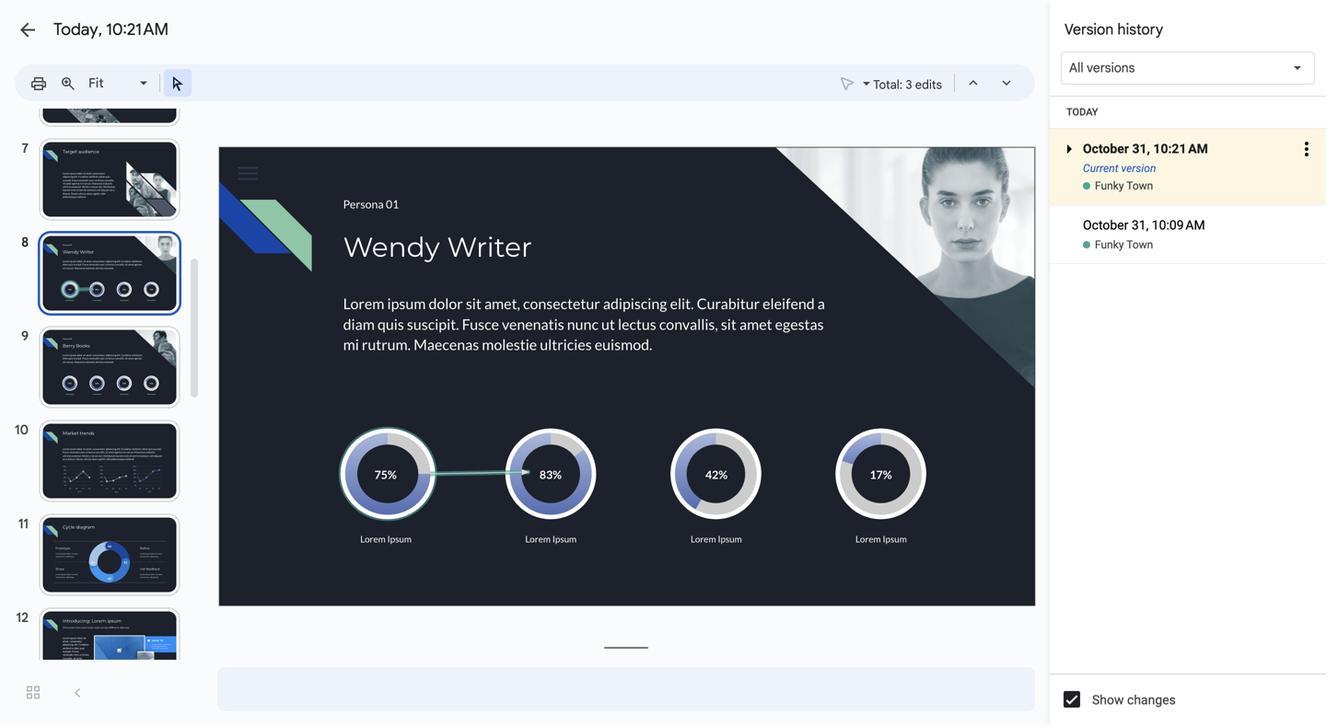 Task type: locate. For each thing, give the bounding box(es) containing it.
town
[[1127, 180, 1154, 193], [1127, 239, 1154, 252]]

1 funky from the top
[[1095, 180, 1124, 193]]

row group containing current version
[[1050, 97, 1327, 264]]

Zoom text field
[[86, 70, 137, 96]]

Name this version text field
[[1081, 137, 1293, 161]]

1 town from the top
[[1127, 180, 1154, 193]]

1 vertical spatial funky town
[[1095, 239, 1154, 252]]

all versions option
[[1070, 59, 1135, 77]]

funky town
[[1095, 180, 1154, 193], [1095, 239, 1154, 252]]

total: 3 edits heading
[[874, 74, 942, 96]]

funky
[[1095, 180, 1124, 193], [1095, 239, 1124, 252]]

today
[[1067, 106, 1099, 118]]

row group
[[1050, 97, 1327, 264]]

0 vertical spatial funky
[[1095, 180, 1124, 193]]

0 vertical spatial town
[[1127, 180, 1154, 193]]

version
[[1065, 20, 1114, 39]]

current
[[1083, 162, 1119, 175]]

1 funky town from the top
[[1095, 180, 1154, 193]]

versions
[[1087, 60, 1135, 76]]

0 vertical spatial funky town
[[1095, 180, 1154, 193]]

Zoom field
[[83, 70, 156, 97]]

cell
[[1050, 205, 1327, 238]]

1 vertical spatial funky
[[1095, 239, 1124, 252]]

2 funky town from the top
[[1095, 239, 1154, 252]]

edits
[[916, 77, 942, 92]]

10:21 am
[[106, 19, 169, 40]]

navigation
[[0, 0, 225, 727]]

1 vertical spatial town
[[1127, 239, 1154, 252]]

menu bar banner
[[0, 0, 1327, 110]]

cell inside "today, 10:21 am" application
[[1050, 205, 1327, 238]]

history
[[1118, 20, 1164, 39]]

main toolbar
[[22, 69, 193, 97]]

today heading
[[1050, 97, 1327, 129]]

more actions image
[[1296, 116, 1318, 182]]

today, 10:21 am application
[[0, 0, 1327, 727]]



Task type: describe. For each thing, give the bounding box(es) containing it.
expand detailed versions image
[[1059, 138, 1081, 205]]

today, 10:21 am
[[53, 19, 169, 40]]

total: 3 edits
[[874, 77, 942, 92]]

current version
[[1083, 162, 1157, 175]]

2 town from the top
[[1127, 239, 1154, 252]]

version history
[[1065, 20, 1164, 39]]

all versions
[[1070, 60, 1135, 76]]

row group inside "today, 10:21 am" application
[[1050, 97, 1327, 264]]

changes
[[1128, 693, 1176, 708]]

2 funky from the top
[[1095, 239, 1124, 252]]

version history section
[[1050, 0, 1327, 727]]

mode and view toolbar
[[833, 64, 1024, 101]]

all
[[1070, 60, 1084, 76]]

show
[[1093, 693, 1124, 708]]

current version cell
[[1050, 116, 1327, 205]]

version
[[1122, 162, 1157, 175]]

show changes
[[1093, 693, 1176, 708]]

today,
[[53, 19, 102, 40]]

total:
[[874, 77, 903, 92]]

Show changes checkbox
[[1064, 692, 1081, 708]]

3
[[906, 77, 912, 92]]



Task type: vqa. For each thing, say whether or not it's contained in the screenshot.
menus field
no



